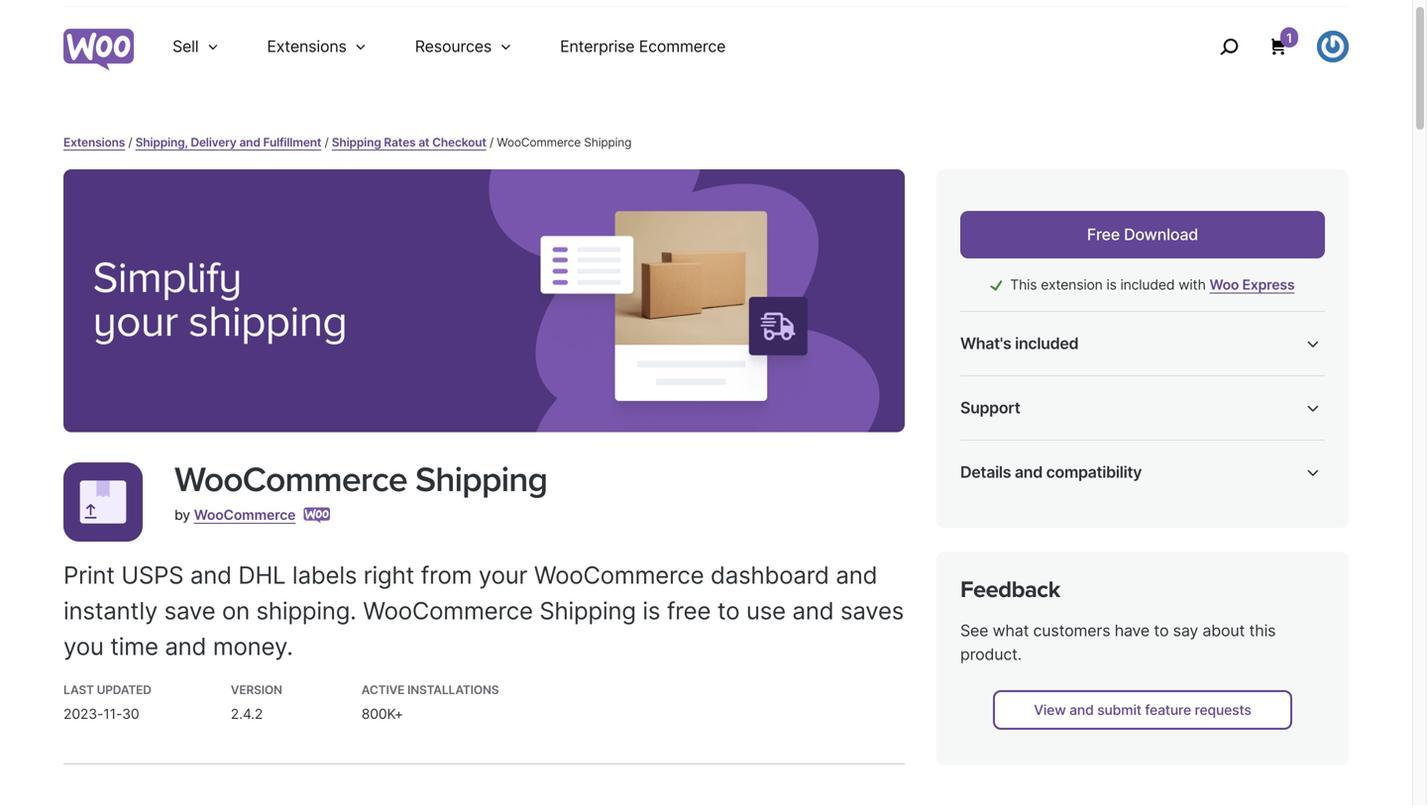 Task type: vqa. For each thing, say whether or not it's contained in the screenshot.


Task type: describe. For each thing, give the bounding box(es) containing it.
checkout inside breadcrumb "element"
[[432, 135, 486, 150]]

save
[[164, 597, 216, 626]]

details
[[961, 463, 1011, 482]]

on
[[222, 597, 250, 626]]

chevron up image for support
[[1302, 397, 1325, 420]]

2023- inside "last updated 2023-11-30"
[[63, 706, 103, 723]]

by woocommerce
[[174, 507, 296, 524]]

view and submit feature requests
[[1034, 702, 1252, 719]]

rates inside shipping rates at checkout
[[1284, 663, 1322, 680]]

this
[[1250, 622, 1276, 641]]

resources
[[415, 37, 492, 56]]

active installations 800k+
[[362, 683, 499, 723]]

woocommerce up developed by woocommerce image
[[174, 459, 407, 501]]

1 horizontal spatial ,
[[1179, 683, 1186, 700]]

delivery inside breadcrumb "element"
[[191, 135, 237, 150]]

/ woocommerce
[[490, 135, 581, 150]]

update
[[992, 550, 1038, 566]]

1 horizontal spatial 11-
[[1139, 550, 1158, 566]]

free download
[[1087, 225, 1199, 244]]

customer
[[1010, 400, 1070, 417]]

0 vertical spatial is
[[1107, 277, 1117, 293]]

handled
[[961, 434, 1022, 454]]

sell
[[172, 37, 199, 56]]

0 vertical spatial ,
[[1151, 624, 1155, 641]]

800k+
[[362, 706, 403, 723]]

with
[[1179, 277, 1206, 293]]

1 / from the left
[[128, 135, 132, 150]]

last for last updated 2023-11-30
[[63, 683, 94, 698]]

free for free updates
[[978, 370, 1006, 387]]

download
[[1124, 225, 1199, 244]]

2 / from the left
[[325, 135, 329, 150]]

updated
[[97, 683, 151, 698]]

last update
[[961, 550, 1038, 566]]

open account menu image
[[1317, 31, 1349, 62]]

say
[[1173, 622, 1199, 641]]

submit
[[1098, 702, 1142, 719]]

last updated 2023-11-30
[[63, 683, 151, 723]]

version 2.4.2
[[231, 683, 282, 723]]

version history
[[1187, 550, 1286, 566]]

check image
[[991, 277, 1010, 293]]

and inside delivery and shipping options
[[1221, 605, 1246, 622]]

installations
[[408, 683, 499, 698]]

customers
[[1033, 622, 1111, 641]]

woocommerce up compatibility
[[1049, 434, 1165, 454]]

this
[[1010, 277, 1037, 293]]

0 vertical spatial shipping, delivery and fulfillment link
[[135, 135, 321, 150]]

saves
[[841, 597, 904, 626]]

support
[[1074, 400, 1124, 417]]

shipping rates at checkout link inside breadcrumb "element"
[[332, 135, 486, 150]]

documentation
[[1112, 483, 1210, 500]]

sell button
[[149, 7, 243, 86]]

2.4.2 inside version 2.4.2
[[231, 706, 263, 723]]

shipping inside print usps and dhl labels right from your woocommerce dashboard and instantly save on shipping. woocommerce shipping is free to use and saves you time and money.
[[540, 597, 636, 626]]

woocommerce inside woocommerce extensions
[[1203, 702, 1305, 719]]

woocommerce down from
[[363, 597, 533, 626]]

options
[[1099, 624, 1151, 641]]

at inside breadcrumb "element"
[[419, 135, 430, 150]]

money.
[[213, 632, 293, 662]]

version history link
[[1187, 550, 1286, 566]]

view documentation
[[1076, 483, 1210, 500]]

labels
[[292, 561, 357, 590]]

ecommerce
[[639, 37, 726, 56]]

have
[[1115, 622, 1150, 641]]

extensions for extensions
[[267, 37, 347, 56]]

enterprise
[[560, 37, 635, 56]]

extensions / shipping, delivery and fulfillment / shipping rates at checkout / woocommerce shipping
[[63, 135, 632, 150]]

shipping, inside shipping, delivery and fulfillment
[[1186, 683, 1248, 700]]

breadcrumb element
[[63, 134, 1349, 152]]

enterprise ecommerce link
[[536, 7, 750, 86]]

search image
[[1213, 31, 1245, 62]]

support
[[961, 399, 1021, 418]]

chevron up image for details and compatibility
[[1302, 461, 1325, 485]]

0 vertical spatial 30
[[1158, 550, 1175, 566]]

delivery and shipping options link
[[1099, 605, 1307, 641]]

1 horizontal spatial shipping rates at checkout link
[[1099, 663, 1322, 700]]

1 link
[[1269, 27, 1299, 57]]

resources button
[[391, 7, 536, 86]]

rates inside breadcrumb "element"
[[384, 135, 416, 150]]

view for view documentation
[[1076, 483, 1108, 500]]

about
[[1203, 622, 1245, 641]]

your
[[479, 561, 528, 590]]

what
[[993, 622, 1029, 641]]

print usps and dhl labels right from your woocommerce dashboard and instantly save on shipping. woocommerce shipping is free to use and saves you time and money.
[[63, 561, 904, 662]]

countries
[[961, 758, 1025, 775]]

compatibility
[[1046, 463, 1142, 482]]

extensions inside woocommerce extensions
[[1099, 722, 1172, 738]]

developed
[[1158, 624, 1229, 641]]

1 horizontal spatial shipping, delivery and fulfillment link
[[1099, 683, 1305, 719]]

usps
[[121, 561, 184, 590]]

you
[[63, 632, 104, 662]]

what's included
[[961, 334, 1079, 353]]

fulfillment inside breadcrumb "element"
[[263, 135, 321, 150]]

1 horizontal spatial by
[[1026, 434, 1044, 454]]

2 horizontal spatial ,
[[1196, 702, 1203, 719]]

dhl
[[238, 561, 286, 590]]

enterprise ecommerce
[[560, 37, 726, 56]]

free customer support
[[978, 400, 1124, 417]]

woocommerce shipping product heading image image
[[63, 170, 905, 433]]

free download link
[[961, 211, 1325, 259]]

from
[[421, 561, 472, 590]]

details and compatibility
[[961, 463, 1142, 482]]

shipping rates at checkout
[[1099, 663, 1322, 700]]

30 inside "last updated 2023-11-30"
[[122, 706, 139, 723]]



Task type: locate. For each thing, give the bounding box(es) containing it.
free for free download
[[1087, 225, 1120, 244]]

1 chevron up image from the top
[[1302, 397, 1325, 420]]

2 horizontal spatial by
[[1232, 624, 1248, 641]]

shipping, right extensions link
[[135, 135, 188, 150]]

0 vertical spatial extensions
[[267, 37, 347, 56]]

shipping inside delivery and shipping options
[[1249, 605, 1307, 622]]

feedback
[[961, 576, 1061, 604]]

0 horizontal spatial shipping,
[[135, 135, 188, 150]]

free up support on the right of page
[[978, 370, 1006, 387]]

0 vertical spatial chevron up image
[[1302, 397, 1325, 420]]

/ right extensions link
[[128, 135, 132, 150]]

service navigation menu element
[[1178, 14, 1349, 79]]

1 vertical spatial version
[[1187, 550, 1236, 566]]

,
[[1151, 624, 1155, 641], [1179, 683, 1186, 700], [1196, 702, 1203, 719]]

0 vertical spatial rates
[[384, 135, 416, 150]]

to left say
[[1154, 622, 1169, 641]]

free up handled
[[978, 400, 1006, 417]]

0 vertical spatial fulfillment
[[263, 135, 321, 150]]

1 vertical spatial chevron up image
[[1302, 461, 1325, 485]]

view documentation link
[[993, 472, 1293, 512]]

delivery up requests
[[1251, 683, 1305, 700]]

shipping,
[[135, 135, 188, 150], [1186, 683, 1248, 700]]

woocommerce up dhl
[[194, 507, 296, 524]]

1 vertical spatial by
[[174, 507, 190, 524]]

extensions inside 'button'
[[267, 37, 347, 56]]

delivery inside shipping, delivery and fulfillment
[[1251, 683, 1305, 700]]

2 vertical spatial extensions
[[1099, 722, 1172, 738]]

last up category
[[961, 550, 989, 566]]

1 vertical spatial shipping,
[[1186, 683, 1248, 700]]

1 horizontal spatial rates
[[1284, 663, 1322, 680]]

extensions link
[[63, 135, 125, 150]]

2023- down "updated"
[[63, 706, 103, 723]]

30 down documentation
[[1158, 550, 1175, 566]]

version left history
[[1187, 550, 1236, 566]]

1 vertical spatial extensions
[[63, 135, 125, 150]]

woocommerce link for by
[[194, 507, 296, 524]]

version for version
[[961, 514, 1010, 530]]

0 vertical spatial 2023-
[[1099, 550, 1139, 566]]

view left submit on the bottom right
[[1034, 702, 1066, 719]]

1 vertical spatial at
[[1099, 683, 1112, 700]]

1 horizontal spatial /
[[325, 135, 329, 150]]

2 vertical spatial version
[[231, 683, 282, 698]]

1 horizontal spatial 2.4.2
[[1099, 514, 1131, 530]]

extensions inside breadcrumb "element"
[[63, 135, 125, 150]]

1 vertical spatial 2.4.2
[[231, 706, 263, 723]]

0 horizontal spatial included
[[1015, 334, 1079, 353]]

0 horizontal spatial woocommerce link
[[194, 507, 296, 524]]

woo express link
[[1210, 277, 1295, 293]]

free
[[1087, 225, 1120, 244], [978, 370, 1006, 387], [978, 400, 1006, 417]]

0 horizontal spatial shipping, delivery and fulfillment link
[[135, 135, 321, 150]]

included up updates
[[1015, 334, 1079, 353]]

1 vertical spatial view
[[1034, 702, 1066, 719]]

1 vertical spatial shipping, delivery and fulfillment link
[[1099, 683, 1305, 719]]

by up usps
[[174, 507, 190, 524]]

free left download
[[1087, 225, 1120, 244]]

2023-11-30
[[1099, 550, 1175, 566]]

0 vertical spatial version
[[961, 514, 1010, 530]]

checkout
[[432, 135, 486, 150], [1116, 683, 1179, 700]]

woocommerce
[[1049, 434, 1165, 454], [174, 459, 407, 501], [194, 507, 296, 524], [534, 561, 704, 590], [363, 597, 533, 626], [1203, 702, 1305, 719]]

see what customers have to say about this product.
[[961, 622, 1276, 665]]

0 vertical spatial shipping rates at checkout link
[[332, 135, 486, 150]]

1 horizontal spatial view
[[1076, 483, 1108, 500]]

dashboard
[[711, 561, 830, 590]]

delivery down sell button
[[191, 135, 237, 150]]

delivery inside delivery and shipping options
[[1164, 605, 1218, 622]]

, right have
[[1151, 624, 1155, 641]]

2 horizontal spatial extensions
[[1099, 722, 1172, 738]]

0 horizontal spatial view
[[1034, 702, 1066, 719]]

fulfillment inside shipping, delivery and fulfillment
[[1127, 702, 1196, 719]]

0 horizontal spatial 30
[[122, 706, 139, 723]]

view for view and submit feature requests
[[1034, 702, 1066, 719]]

0 horizontal spatial fulfillment
[[263, 135, 321, 150]]

, up "feature"
[[1179, 683, 1186, 700]]

woocommerce down shipping rates at checkout
[[1203, 702, 1305, 719]]

to
[[718, 597, 740, 626], [1154, 622, 1169, 641]]

is inside print usps and dhl labels right from your woocommerce dashboard and instantly save on shipping. woocommerce shipping is free to use and saves you time and money.
[[643, 597, 660, 626]]

time
[[110, 632, 158, 662]]

2.4.2 down money.
[[231, 706, 263, 723]]

0 horizontal spatial version
[[231, 683, 282, 698]]

history
[[1240, 550, 1286, 566]]

0 horizontal spatial to
[[718, 597, 740, 626]]

0 horizontal spatial 2.4.2
[[231, 706, 263, 723]]

woocommerce extensions link
[[1099, 702, 1305, 738]]

included left with
[[1121, 277, 1175, 293]]

chevron up image
[[1302, 332, 1325, 356]]

1 horizontal spatial 2023-
[[1099, 550, 1139, 566]]

1 vertical spatial included
[[1015, 334, 1079, 353]]

2 chevron up image from the top
[[1302, 461, 1325, 485]]

11-
[[1139, 550, 1158, 566], [103, 706, 122, 723]]

1 horizontal spatial delivery
[[1164, 605, 1218, 622]]

included
[[1121, 277, 1175, 293], [1015, 334, 1079, 353]]

handled by woocommerce
[[961, 434, 1165, 454]]

shipping.
[[256, 597, 357, 626]]

0 horizontal spatial 2023-
[[63, 706, 103, 723]]

0 vertical spatial free
[[1087, 225, 1120, 244]]

last
[[961, 550, 989, 566], [63, 683, 94, 698]]

1 vertical spatial shipping rates at checkout link
[[1099, 663, 1322, 700]]

version
[[961, 514, 1010, 530], [1187, 550, 1236, 566], [231, 683, 282, 698]]

is
[[1107, 277, 1117, 293], [643, 597, 660, 626]]

1 horizontal spatial included
[[1121, 277, 1175, 293]]

0 vertical spatial last
[[961, 550, 989, 566]]

woocommerce link
[[1049, 434, 1165, 454], [194, 507, 296, 524]]

last for last update
[[961, 550, 989, 566]]

version for version history
[[1187, 550, 1236, 566]]

and inside breadcrumb "element"
[[239, 135, 260, 150]]

at inside shipping rates at checkout
[[1099, 683, 1112, 700]]

woo
[[1251, 624, 1281, 641]]

1 vertical spatial 2023-
[[63, 706, 103, 723]]

worldwide
[[1117, 758, 1188, 775]]

category
[[961, 586, 1022, 603]]

print
[[63, 561, 115, 590]]

instantly
[[63, 597, 158, 626]]

version down money.
[[231, 683, 282, 698]]

1 horizontal spatial 30
[[1158, 550, 1175, 566]]

0 horizontal spatial rates
[[384, 135, 416, 150]]

0 vertical spatial delivery
[[191, 135, 237, 150]]

developed by woo link
[[1158, 624, 1281, 641]]

0 vertical spatial checkout
[[432, 135, 486, 150]]

delivery up developed
[[1164, 605, 1218, 622]]

1 vertical spatial fulfillment
[[1127, 702, 1196, 719]]

1 vertical spatial free
[[978, 370, 1006, 387]]

1 vertical spatial checkout
[[1116, 683, 1179, 700]]

chevron up image
[[1302, 397, 1325, 420], [1302, 461, 1325, 485]]

/ down extensions 'button'
[[325, 135, 329, 150]]

to left the use
[[718, 597, 740, 626]]

woocommerce up free
[[534, 561, 704, 590]]

, developed by woo
[[1151, 624, 1281, 641]]

by up details and compatibility
[[1026, 434, 1044, 454]]

1 vertical spatial 11-
[[103, 706, 122, 723]]

what's
[[961, 334, 1012, 353]]

extensions for extensions / shipping, delivery and fulfillment / shipping rates at checkout / woocommerce shipping
[[63, 135, 125, 150]]

2 horizontal spatial version
[[1187, 550, 1236, 566]]

shipping, inside breadcrumb "element"
[[135, 135, 188, 150]]

view and submit feature requests link
[[993, 691, 1293, 731]]

updates
[[1010, 370, 1062, 387]]

1 horizontal spatial fulfillment
[[1127, 702, 1196, 719]]

0 horizontal spatial last
[[63, 683, 94, 698]]

shipping, delivery and fulfillment
[[1099, 683, 1305, 719]]

30
[[1158, 550, 1175, 566], [122, 706, 139, 723]]

2023- down view documentation
[[1099, 550, 1139, 566]]

woocommerce extensions
[[1099, 702, 1305, 738]]

0 vertical spatial by
[[1026, 434, 1044, 454]]

to inside see what customers have to say about this product.
[[1154, 622, 1169, 641]]

1 vertical spatial last
[[63, 683, 94, 698]]

is left free
[[643, 597, 660, 626]]

last inside "last updated 2023-11-30"
[[63, 683, 94, 698]]

checkout left / woocommerce
[[432, 135, 486, 150]]

0 horizontal spatial at
[[419, 135, 430, 150]]

0 vertical spatial shipping,
[[135, 135, 188, 150]]

1 horizontal spatial checkout
[[1116, 683, 1179, 700]]

1 vertical spatial 30
[[122, 706, 139, 723]]

2 vertical spatial ,
[[1196, 702, 1203, 719]]

and inside shipping, delivery and fulfillment
[[1099, 702, 1124, 719]]

see
[[961, 622, 989, 641]]

woocommerce link for handled by
[[1049, 434, 1165, 454]]

0 horizontal spatial by
[[174, 507, 190, 524]]

delivery and shipping options
[[1099, 605, 1307, 641]]

2.4.2 down view documentation
[[1099, 514, 1131, 530]]

1 vertical spatial woocommerce link
[[194, 507, 296, 524]]

free for free customer support
[[978, 400, 1006, 417]]

, right "feature"
[[1196, 702, 1203, 719]]

fulfillment
[[263, 135, 321, 150], [1127, 702, 1196, 719]]

0 vertical spatial view
[[1076, 483, 1108, 500]]

0 horizontal spatial checkout
[[432, 135, 486, 150]]

1
[[1287, 30, 1293, 46]]

last down you
[[63, 683, 94, 698]]

use
[[746, 597, 786, 626]]

version up last update
[[961, 514, 1010, 530]]

1 horizontal spatial at
[[1099, 683, 1112, 700]]

this extension is included with woo express
[[1010, 277, 1295, 293]]

woocommerce link up dhl
[[194, 507, 296, 524]]

rates
[[384, 135, 416, 150], [1284, 663, 1322, 680]]

0 horizontal spatial delivery
[[191, 135, 237, 150]]

to inside print usps and dhl labels right from your woocommerce dashboard and instantly save on shipping. woocommerce shipping is free to use and saves you time and money.
[[718, 597, 740, 626]]

2 horizontal spatial delivery
[[1251, 683, 1305, 700]]

0 horizontal spatial /
[[128, 135, 132, 150]]

1 vertical spatial delivery
[[1164, 605, 1218, 622]]

extensions button
[[243, 7, 391, 86]]

2 vertical spatial delivery
[[1251, 683, 1305, 700]]

version for version 2.4.2
[[231, 683, 282, 698]]

1 horizontal spatial to
[[1154, 622, 1169, 641]]

2 vertical spatial by
[[1232, 624, 1248, 641]]

view down compatibility
[[1076, 483, 1108, 500]]

1 vertical spatial rates
[[1284, 663, 1322, 680]]

0 horizontal spatial 11-
[[103, 706, 122, 723]]

0 vertical spatial woocommerce link
[[1049, 434, 1165, 454]]

by left this
[[1232, 624, 1248, 641]]

11- inside "last updated 2023-11-30"
[[103, 706, 122, 723]]

1 vertical spatial is
[[643, 597, 660, 626]]

product.
[[961, 645, 1022, 665]]

active
[[362, 683, 405, 698]]

feature
[[1145, 702, 1192, 719]]

11- down "updated"
[[103, 706, 122, 723]]

product icon image
[[63, 463, 143, 542]]

1 horizontal spatial is
[[1107, 277, 1117, 293]]

1 horizontal spatial shipping,
[[1186, 683, 1248, 700]]

free
[[667, 597, 711, 626]]

0 horizontal spatial shipping rates at checkout link
[[332, 135, 486, 150]]

is right extension
[[1107, 277, 1117, 293]]

1 horizontal spatial version
[[961, 514, 1010, 530]]

checkout inside shipping rates at checkout
[[1116, 683, 1179, 700]]

woo express
[[1210, 277, 1295, 293]]

11- down "view documentation" link
[[1139, 550, 1158, 566]]

/
[[128, 135, 132, 150], [325, 135, 329, 150]]

2.4.2
[[1099, 514, 1131, 530], [231, 706, 263, 723]]

1 horizontal spatial last
[[961, 550, 989, 566]]

requests
[[1195, 702, 1252, 719]]

0 vertical spatial at
[[419, 135, 430, 150]]

checkout up 'view and submit feature requests' at the bottom
[[1116, 683, 1179, 700]]

1 horizontal spatial woocommerce link
[[1049, 434, 1165, 454]]

free updates
[[978, 370, 1062, 387]]

1 vertical spatial ,
[[1179, 683, 1186, 700]]

0 vertical spatial included
[[1121, 277, 1175, 293]]

extension
[[1041, 277, 1103, 293]]

shipping inside shipping rates at checkout
[[1223, 663, 1281, 680]]

developed by woocommerce image
[[304, 508, 331, 524]]

0 vertical spatial 2.4.2
[[1099, 514, 1131, 530]]

0 horizontal spatial extensions
[[63, 135, 125, 150]]

shipping, delivery and fulfillment link
[[135, 135, 321, 150], [1099, 683, 1305, 719]]

at
[[419, 135, 430, 150], [1099, 683, 1112, 700]]

right
[[364, 561, 414, 590]]

0 horizontal spatial is
[[643, 597, 660, 626]]

view
[[1076, 483, 1108, 500], [1034, 702, 1066, 719]]

woocommerce shipping
[[174, 459, 547, 501]]

shipping, up requests
[[1186, 683, 1248, 700]]

0 horizontal spatial ,
[[1151, 624, 1155, 641]]

30 down "updated"
[[122, 706, 139, 723]]

woocommerce link up compatibility
[[1049, 434, 1165, 454]]



